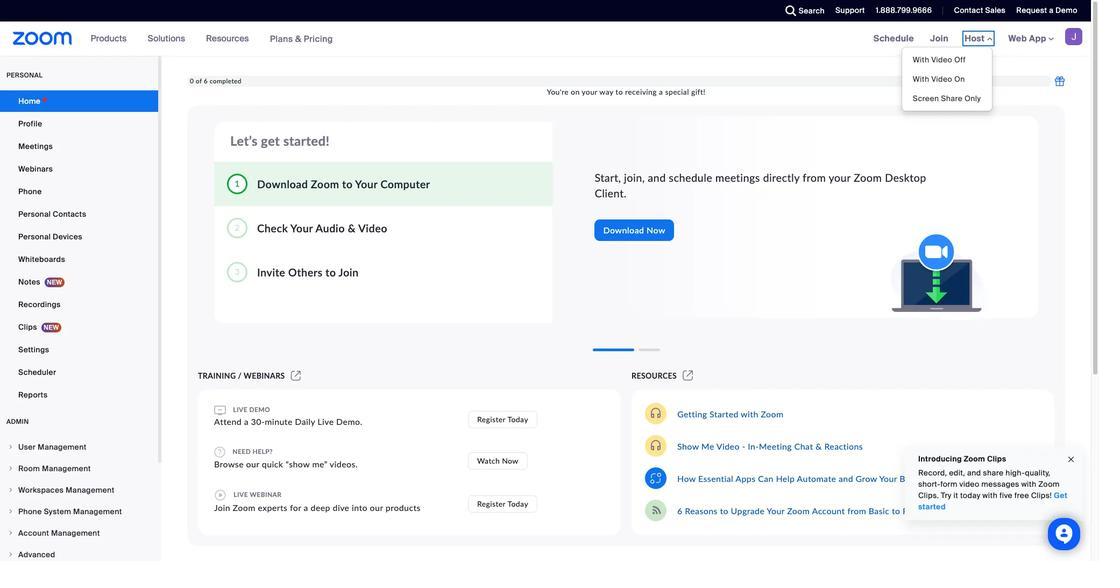 Task type: vqa. For each thing, say whether or not it's contained in the screenshot.


Task type: describe. For each thing, give the bounding box(es) containing it.
webinars
[[244, 371, 285, 381]]

upgrade
[[731, 506, 765, 516]]

with for with video on
[[913, 74, 930, 84]]

join,
[[624, 171, 645, 184]]

home link
[[0, 90, 158, 112]]

demo
[[249, 406, 270, 414]]

resources
[[206, 33, 249, 44]]

pricing
[[304, 33, 333, 44]]

way
[[600, 87, 614, 97]]

download zoom to your computer
[[257, 177, 430, 190]]

to right way
[[616, 87, 623, 97]]

attend a 30-minute daily live demo.
[[214, 417, 363, 427]]

desktop
[[886, 171, 927, 184]]

close image
[[1068, 454, 1076, 466]]

products
[[386, 503, 421, 513]]

1 horizontal spatial our
[[370, 503, 384, 513]]

solutions
[[148, 33, 185, 44]]

-
[[743, 441, 746, 451]]

management inside phone system management menu item
[[73, 507, 122, 517]]

get
[[1055, 491, 1068, 501]]

started
[[919, 502, 946, 512]]

right image for advanced
[[8, 552, 14, 558]]

window new image
[[682, 371, 695, 381]]

system
[[44, 507, 71, 517]]

user management
[[18, 443, 87, 452]]

get started link
[[919, 491, 1068, 512]]

management for account management
[[51, 529, 100, 538]]

chat
[[795, 441, 814, 451]]

app
[[1030, 33, 1047, 44]]

workspaces
[[18, 486, 64, 495]]

record,
[[919, 468, 948, 478]]

five
[[1000, 491, 1013, 501]]

live for zoom
[[234, 491, 248, 499]]

help
[[777, 473, 795, 484]]

record, edit, and share high-quality, short-form video messages with zoom clips. try it today with five free clips!
[[919, 468, 1060, 501]]

whiteboards
[[18, 255, 65, 264]]

admin
[[6, 418, 29, 426]]

0 vertical spatial account
[[813, 506, 846, 516]]

meetings
[[18, 142, 53, 151]]

attend
[[214, 417, 242, 427]]

personal menu menu
[[0, 90, 158, 407]]

phone system management
[[18, 507, 122, 517]]

form
[[941, 480, 958, 489]]

client.
[[595, 187, 627, 199]]

room management
[[18, 464, 91, 474]]

0 horizontal spatial with
[[741, 409, 759, 419]]

zoom up check your audio & video
[[311, 177, 339, 190]]

right image for phone system management
[[8, 509, 14, 515]]

demo
[[1056, 5, 1078, 15]]

live
[[318, 417, 334, 427]]

search button
[[778, 0, 828, 22]]

advanced menu item
[[0, 545, 158, 562]]

register for join zoom experts for a deep dive into our products
[[477, 500, 506, 509]]

account management menu item
[[0, 523, 158, 544]]

register for attend a 30-minute daily live demo.
[[477, 415, 506, 424]]

personal devices
[[18, 232, 82, 242]]

6 reasons to upgrade your zoom account from basic to pro link
[[678, 506, 917, 516]]

/
[[238, 371, 242, 381]]

your right upgrade
[[767, 506, 785, 516]]

experts
[[258, 503, 288, 513]]

product information navigation
[[83, 22, 341, 57]]

how
[[678, 473, 696, 484]]

of
[[196, 77, 202, 85]]

phone for phone
[[18, 187, 42, 197]]

6 reasons to upgrade your zoom account from basic to pro
[[678, 506, 917, 516]]

into
[[352, 503, 368, 513]]

zoom inside record, edit, and share high-quality, short-form video messages with zoom clips. try it today with five free clips!
[[1039, 480, 1060, 489]]

today for join zoom experts for a deep dive into our products
[[508, 500, 529, 509]]

started
[[710, 409, 739, 419]]

0
[[190, 77, 194, 85]]

for
[[290, 503, 302, 513]]

on
[[571, 87, 580, 97]]

get started
[[919, 491, 1068, 512]]

user management menu item
[[0, 437, 158, 458]]

products button
[[91, 22, 132, 56]]

share
[[942, 94, 963, 103]]

sales
[[986, 5, 1006, 15]]

free
[[1015, 491, 1030, 501]]

web app button
[[1009, 33, 1055, 44]]

right image for account management
[[8, 530, 14, 537]]

join for join
[[931, 33, 949, 44]]

personal contacts link
[[0, 204, 158, 225]]

now for download now
[[647, 225, 666, 235]]

0 vertical spatial our
[[246, 459, 260, 469]]

reactions
[[825, 441, 864, 451]]

only
[[965, 94, 982, 103]]

0 vertical spatial your
[[582, 87, 598, 97]]

personal for personal contacts
[[18, 209, 51, 219]]

with for with video off
[[913, 55, 930, 65]]

window new image
[[289, 371, 303, 381]]

directly
[[764, 171, 800, 184]]

dive
[[333, 503, 350, 513]]

your inside start, join, and schedule meetings directly from your zoom desktop client.
[[829, 171, 851, 184]]

clips inside the personal menu menu
[[18, 322, 37, 332]]

register today button for attend a 30-minute daily live demo.
[[468, 411, 538, 428]]

zoom down the live webinar
[[233, 503, 256, 513]]

devices
[[53, 232, 82, 242]]

join zoom experts for a deep dive into our products
[[214, 503, 421, 513]]

plans
[[270, 33, 293, 44]]

meetings link
[[0, 136, 158, 157]]

today for attend a 30-minute daily live demo.
[[508, 415, 529, 424]]

need
[[233, 448, 251, 456]]

"show
[[286, 459, 310, 469]]

download for download now
[[604, 225, 645, 235]]

2 vertical spatial &
[[816, 441, 823, 451]]

& inside product information navigation
[[295, 33, 302, 44]]

your right grow on the bottom right
[[880, 473, 898, 484]]

daily
[[295, 417, 315, 427]]

reports link
[[0, 384, 158, 406]]

support
[[836, 5, 866, 15]]

phone system management menu item
[[0, 502, 158, 522]]

notes link
[[0, 271, 158, 293]]

audio
[[316, 222, 345, 234]]

minute
[[265, 417, 293, 427]]

video left on
[[932, 74, 953, 84]]

register today for join zoom experts for a deep dive into our products
[[477, 500, 529, 509]]

to for 6 reasons to upgrade your zoom account from basic to pro
[[721, 506, 729, 516]]

settings link
[[0, 339, 158, 361]]

management for workspaces management
[[66, 486, 115, 495]]

a left the "special"
[[660, 87, 663, 97]]

register today for attend a 30-minute daily live demo.
[[477, 415, 529, 424]]

clips.
[[919, 491, 940, 501]]

screen
[[913, 94, 940, 103]]

1 vertical spatial &
[[348, 222, 356, 234]]

automate
[[797, 473, 837, 484]]



Task type: locate. For each thing, give the bounding box(es) containing it.
6 left reasons
[[678, 506, 683, 516]]

0 vertical spatial register
[[477, 415, 506, 424]]

essential
[[699, 473, 734, 484]]

it
[[954, 491, 959, 501]]

0 vertical spatial phone
[[18, 187, 42, 197]]

and up video
[[968, 468, 982, 478]]

zoom down how essential apps can help automate and grow your business "link"
[[788, 506, 810, 516]]

with video on link
[[903, 69, 992, 89]]

right image for room management
[[8, 466, 14, 472]]

1 horizontal spatial 6
[[678, 506, 683, 516]]

2 right image from the top
[[8, 552, 14, 558]]

1 vertical spatial 6
[[678, 506, 683, 516]]

join down browse
[[214, 503, 230, 513]]

2 vertical spatial with
[[983, 491, 998, 501]]

live up attend
[[233, 406, 248, 414]]

training / webinars
[[198, 371, 285, 381]]

2 right image from the top
[[8, 466, 14, 472]]

1 right image from the top
[[8, 487, 14, 494]]

0 horizontal spatial from
[[803, 171, 827, 184]]

1 horizontal spatial &
[[348, 222, 356, 234]]

scheduler
[[18, 368, 56, 377]]

zoom left desktop at right top
[[854, 171, 883, 184]]

1 register today from the top
[[477, 415, 529, 424]]

me
[[702, 441, 715, 451]]

2 register from the top
[[477, 500, 506, 509]]

1
[[235, 178, 240, 188]]

recordings link
[[0, 294, 158, 315]]

resources
[[632, 371, 677, 381]]

room management menu item
[[0, 459, 158, 479]]

register today button up the watch now
[[468, 411, 538, 428]]

demo.
[[337, 417, 363, 427]]

clips up share
[[988, 454, 1007, 464]]

right image left the 'user'
[[8, 444, 14, 451]]

0 horizontal spatial join
[[214, 503, 230, 513]]

0 horizontal spatial account
[[18, 529, 49, 538]]

right image inside workspaces management menu item
[[8, 487, 14, 494]]

zoom logo image
[[13, 32, 72, 45]]

download now button
[[595, 220, 675, 241]]

management for user management
[[38, 443, 87, 452]]

meeting
[[760, 441, 793, 451]]

room
[[18, 464, 40, 474]]

& right plans
[[295, 33, 302, 44]]

to for invite others to join
[[326, 266, 336, 279]]

3 right image from the top
[[8, 509, 14, 515]]

0 vertical spatial join
[[931, 33, 949, 44]]

right image inside advanced menu item
[[8, 552, 14, 558]]

personal
[[18, 209, 51, 219], [18, 232, 51, 242]]

0 vertical spatial clips
[[18, 322, 37, 332]]

right image inside user management menu item
[[8, 444, 14, 451]]

1 horizontal spatial your
[[829, 171, 851, 184]]

0 horizontal spatial clips
[[18, 322, 37, 332]]

1 vertical spatial register today button
[[468, 496, 538, 513]]

your left computer
[[355, 177, 378, 190]]

0 vertical spatial from
[[803, 171, 827, 184]]

account up advanced
[[18, 529, 49, 538]]

others
[[288, 266, 323, 279]]

right image left account management
[[8, 530, 14, 537]]

to for download zoom to your computer
[[342, 177, 353, 190]]

you're on your way to receiving a special gift!
[[547, 87, 706, 97]]

search
[[799, 6, 825, 16]]

right image left advanced
[[8, 552, 14, 558]]

resources button
[[206, 22, 254, 56]]

admin menu menu
[[0, 437, 158, 562]]

user
[[18, 443, 36, 452]]

1 vertical spatial clips
[[988, 454, 1007, 464]]

1 horizontal spatial account
[[813, 506, 846, 516]]

from inside start, join, and schedule meetings directly from your zoom desktop client.
[[803, 171, 827, 184]]

and for edit,
[[968, 468, 982, 478]]

watch now
[[477, 457, 519, 466]]

2 horizontal spatial &
[[816, 441, 823, 451]]

with up the with video on
[[913, 55, 930, 65]]

phone inside menu item
[[18, 507, 42, 517]]

1 horizontal spatial and
[[839, 473, 854, 484]]

from
[[803, 171, 827, 184], [848, 506, 867, 516]]

2 horizontal spatial join
[[931, 33, 949, 44]]

live for a
[[233, 406, 248, 414]]

grow
[[856, 473, 878, 484]]

to up audio
[[342, 177, 353, 190]]

reports
[[18, 390, 48, 400]]

1 horizontal spatial clips
[[988, 454, 1007, 464]]

watch now button
[[468, 453, 528, 470]]

and for join,
[[648, 171, 666, 184]]

high-
[[1006, 468, 1026, 478]]

webinars
[[18, 164, 53, 174]]

a right for
[[304, 503, 308, 513]]

off
[[955, 55, 966, 65]]

get
[[261, 133, 280, 149]]

download down let's get started!
[[257, 177, 308, 190]]

1 with from the top
[[913, 55, 930, 65]]

0 horizontal spatial and
[[648, 171, 666, 184]]

from right 'directly'
[[803, 171, 827, 184]]

1 vertical spatial today
[[508, 500, 529, 509]]

screen share only link
[[903, 89, 992, 108]]

clips up settings
[[18, 322, 37, 332]]

quality,
[[1026, 468, 1051, 478]]

your left audio
[[291, 222, 313, 234]]

1 horizontal spatial from
[[848, 506, 867, 516]]

phone for phone system management
[[18, 507, 42, 517]]

meetings
[[716, 171, 761, 184]]

to left the pro
[[893, 506, 901, 516]]

0 vertical spatial now
[[647, 225, 666, 235]]

and inside record, edit, and share high-quality, short-form video messages with zoom clips. try it today with five free clips!
[[968, 468, 982, 478]]

introducing
[[919, 454, 963, 464]]

computer
[[381, 177, 430, 190]]

download for download zoom to your computer
[[257, 177, 308, 190]]

a left demo
[[1050, 5, 1054, 15]]

30-
[[251, 417, 265, 427]]

with
[[913, 55, 930, 65], [913, 74, 930, 84]]

1 horizontal spatial join
[[339, 266, 359, 279]]

0 vertical spatial today
[[508, 415, 529, 424]]

let's get started!
[[230, 133, 330, 149]]

join for join zoom experts for a deep dive into our products
[[214, 503, 230, 513]]

download down client.
[[604, 225, 645, 235]]

plans & pricing
[[270, 33, 333, 44]]

video left off
[[932, 55, 953, 65]]

profile picture image
[[1066, 28, 1083, 45]]

right image inside room management menu item
[[8, 466, 14, 472]]

1 vertical spatial with
[[913, 74, 930, 84]]

short-
[[919, 480, 941, 489]]

0 vertical spatial register today
[[477, 415, 529, 424]]

phone down workspaces
[[18, 507, 42, 517]]

live left webinar
[[234, 491, 248, 499]]

now for watch now
[[502, 457, 519, 466]]

video left -
[[717, 441, 740, 451]]

& right chat
[[816, 441, 823, 451]]

management up the workspaces management on the bottom left of the page
[[42, 464, 91, 474]]

&
[[295, 33, 302, 44], [348, 222, 356, 234], [816, 441, 823, 451]]

personal up whiteboards
[[18, 232, 51, 242]]

1 vertical spatial with
[[1022, 480, 1037, 489]]

1 register from the top
[[477, 415, 506, 424]]

1 vertical spatial now
[[502, 457, 519, 466]]

account down automate
[[813, 506, 846, 516]]

invite
[[257, 266, 286, 279]]

and inside start, join, and schedule meetings directly from your zoom desktop client.
[[648, 171, 666, 184]]

management inside user management menu item
[[38, 443, 87, 452]]

join inside meetings 'navigation'
[[931, 33, 949, 44]]

zoom
[[854, 171, 883, 184], [311, 177, 339, 190], [761, 409, 784, 419], [965, 454, 986, 464], [1039, 480, 1060, 489], [233, 503, 256, 513], [788, 506, 810, 516]]

1 personal from the top
[[18, 209, 51, 219]]

and left grow on the bottom right
[[839, 473, 854, 484]]

1 vertical spatial register today
[[477, 500, 529, 509]]

zoom up "show me video - in-meeting chat & reactions" link
[[761, 409, 784, 419]]

download inside button
[[604, 225, 645, 235]]

banner
[[0, 22, 1092, 111]]

2 with from the top
[[913, 74, 930, 84]]

browse our quick "show me" videos.
[[214, 459, 358, 469]]

1 vertical spatial download
[[604, 225, 645, 235]]

profile link
[[0, 113, 158, 135]]

phone down webinars
[[18, 187, 42, 197]]

can
[[759, 473, 774, 484]]

account management
[[18, 529, 100, 538]]

video
[[960, 480, 980, 489]]

management inside room management menu item
[[42, 464, 91, 474]]

a
[[1050, 5, 1054, 15], [660, 87, 663, 97], [244, 417, 249, 427], [304, 503, 308, 513]]

2 register today button from the top
[[468, 496, 538, 513]]

video right audio
[[359, 222, 388, 234]]

right image left room
[[8, 466, 14, 472]]

solutions button
[[148, 22, 190, 56]]

banner containing products
[[0, 22, 1092, 111]]

0 vertical spatial with
[[913, 55, 930, 65]]

to right reasons
[[721, 506, 729, 516]]

1 vertical spatial our
[[370, 503, 384, 513]]

check your audio & video
[[257, 222, 388, 234]]

check
[[257, 222, 288, 234]]

1 horizontal spatial with
[[983, 491, 998, 501]]

workspaces management menu item
[[0, 480, 158, 501]]

reasons
[[685, 506, 718, 516]]

1 vertical spatial phone
[[18, 507, 42, 517]]

0 horizontal spatial our
[[246, 459, 260, 469]]

right image for workspaces management
[[8, 487, 14, 494]]

today down watch now button
[[508, 500, 529, 509]]

receiving
[[626, 87, 657, 97]]

host button
[[965, 33, 993, 44]]

1 vertical spatial personal
[[18, 232, 51, 242]]

apps
[[736, 473, 756, 484]]

personal contacts
[[18, 209, 86, 219]]

2 register today from the top
[[477, 500, 529, 509]]

contact
[[955, 5, 984, 15]]

register
[[477, 415, 506, 424], [477, 500, 506, 509]]

management up room management
[[38, 443, 87, 452]]

0 horizontal spatial your
[[582, 87, 598, 97]]

completed
[[210, 77, 242, 85]]

join right others
[[339, 266, 359, 279]]

& right audio
[[348, 222, 356, 234]]

management up phone system management menu item at bottom left
[[66, 486, 115, 495]]

0 vertical spatial live
[[233, 406, 248, 414]]

phone inside the personal menu menu
[[18, 187, 42, 197]]

0 vertical spatial 6
[[204, 77, 208, 85]]

6 right of
[[204, 77, 208, 85]]

1 phone from the top
[[18, 187, 42, 197]]

with video off link
[[903, 50, 992, 69]]

0 horizontal spatial 6
[[204, 77, 208, 85]]

home
[[18, 96, 41, 106]]

right image inside account management menu item
[[8, 530, 14, 537]]

personal for personal devices
[[18, 232, 51, 242]]

1 vertical spatial from
[[848, 506, 867, 516]]

products
[[91, 33, 127, 44]]

register down watch
[[477, 500, 506, 509]]

web app
[[1009, 33, 1047, 44]]

1 vertical spatial account
[[18, 529, 49, 538]]

0 vertical spatial download
[[257, 177, 308, 190]]

0 vertical spatial right image
[[8, 487, 14, 494]]

0 horizontal spatial &
[[295, 33, 302, 44]]

6
[[204, 77, 208, 85], [678, 506, 683, 516]]

2 phone from the top
[[18, 507, 42, 517]]

0 horizontal spatial download
[[257, 177, 308, 190]]

to right others
[[326, 266, 336, 279]]

and
[[648, 171, 666, 184], [968, 468, 982, 478], [839, 473, 854, 484]]

1.888.799.9666
[[876, 5, 933, 15]]

and right join,
[[648, 171, 666, 184]]

right image inside phone system management menu item
[[8, 509, 14, 515]]

zoom up clips!
[[1039, 480, 1060, 489]]

download now
[[604, 225, 666, 235]]

zoom up edit,
[[965, 454, 986, 464]]

right image
[[8, 444, 14, 451], [8, 466, 14, 472], [8, 509, 14, 515], [8, 530, 14, 537]]

today
[[961, 491, 981, 501]]

zoom inside start, join, and schedule meetings directly from your zoom desktop client.
[[854, 171, 883, 184]]

our
[[246, 459, 260, 469], [370, 503, 384, 513]]

meetings navigation
[[866, 22, 1092, 111]]

0 vertical spatial personal
[[18, 209, 51, 219]]

a left 30-
[[244, 417, 249, 427]]

2 personal from the top
[[18, 232, 51, 242]]

1 vertical spatial live
[[234, 491, 248, 499]]

our right into
[[370, 503, 384, 513]]

0 horizontal spatial now
[[502, 457, 519, 466]]

try
[[942, 491, 952, 501]]

personal up personal devices
[[18, 209, 51, 219]]

right image
[[8, 487, 14, 494], [8, 552, 14, 558]]

1 vertical spatial your
[[829, 171, 851, 184]]

register today button down watch now button
[[468, 496, 538, 513]]

today up the watch now
[[508, 415, 529, 424]]

with
[[741, 409, 759, 419], [1022, 480, 1037, 489], [983, 491, 998, 501]]

how essential apps can help automate and grow your business
[[678, 473, 935, 484]]

our down need help?
[[246, 459, 260, 469]]

1 today from the top
[[508, 415, 529, 424]]

1 register today button from the top
[[468, 411, 538, 428]]

3
[[235, 266, 240, 277]]

with down messages
[[983, 491, 998, 501]]

with up free on the right bottom of the page
[[1022, 480, 1037, 489]]

request a demo
[[1017, 5, 1078, 15]]

account inside menu item
[[18, 529, 49, 538]]

4 right image from the top
[[8, 530, 14, 537]]

web
[[1009, 33, 1028, 44]]

from left basic
[[848, 506, 867, 516]]

live webinar
[[232, 491, 282, 499]]

show
[[678, 441, 700, 451]]

right image left workspaces
[[8, 487, 14, 494]]

join up with video off
[[931, 33, 949, 44]]

2 horizontal spatial and
[[968, 468, 982, 478]]

with right started
[[741, 409, 759, 419]]

1 horizontal spatial download
[[604, 225, 645, 235]]

management inside workspaces management menu item
[[66, 486, 115, 495]]

0 vertical spatial with
[[741, 409, 759, 419]]

support link
[[828, 0, 868, 22], [836, 5, 866, 15]]

management down workspaces management menu item
[[73, 507, 122, 517]]

1 vertical spatial register
[[477, 500, 506, 509]]

2 vertical spatial join
[[214, 503, 230, 513]]

1 vertical spatial right image
[[8, 552, 14, 558]]

register today up the watch now
[[477, 415, 529, 424]]

management for room management
[[42, 464, 91, 474]]

right image for user management
[[8, 444, 14, 451]]

management up advanced menu item
[[51, 529, 100, 538]]

register up watch
[[477, 415, 506, 424]]

management inside account management menu item
[[51, 529, 100, 538]]

phone
[[18, 187, 42, 197], [18, 507, 42, 517]]

browse
[[214, 459, 244, 469]]

1 right image from the top
[[8, 444, 14, 451]]

1 horizontal spatial now
[[647, 225, 666, 235]]

2 horizontal spatial with
[[1022, 480, 1037, 489]]

register today button for join zoom experts for a deep dive into our products
[[468, 496, 538, 513]]

0 vertical spatial &
[[295, 33, 302, 44]]

2 today from the top
[[508, 500, 529, 509]]

right image left system at the bottom left of the page
[[8, 509, 14, 515]]

0 vertical spatial register today button
[[468, 411, 538, 428]]

personal devices link
[[0, 226, 158, 248]]

1 vertical spatial join
[[339, 266, 359, 279]]

videos.
[[330, 459, 358, 469]]

with up screen
[[913, 74, 930, 84]]

register today down watch now button
[[477, 500, 529, 509]]



